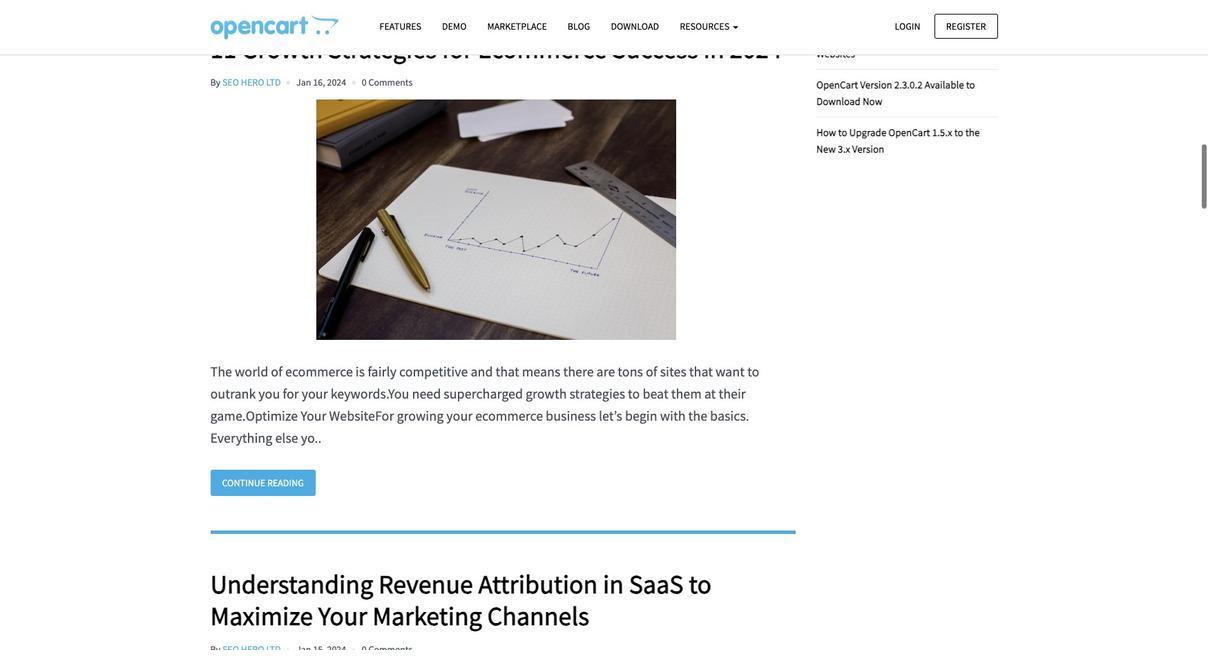 Task type: locate. For each thing, give the bounding box(es) containing it.
opencart
[[898, 31, 939, 44], [817, 78, 858, 91], [889, 126, 930, 139]]

0 vertical spatial opencart
[[898, 31, 939, 44]]

1 vertical spatial your
[[446, 407, 473, 424]]

ecommerce
[[285, 363, 353, 380], [475, 407, 543, 424]]

to right saas
[[689, 568, 712, 601]]

0 horizontal spatial 2024
[[327, 76, 346, 88]]

download
[[611, 20, 659, 32], [817, 95, 861, 108]]

download link
[[601, 15, 670, 39]]

in inside understanding revenue attribution in saas to maximize your marketing channels
[[603, 568, 624, 601]]

0 vertical spatial the
[[966, 126, 980, 139]]

in left saas
[[603, 568, 624, 601]]

the inside how to upgrade opencart 1.5.x to the new 3.x version
[[966, 126, 980, 139]]

there
[[563, 363, 594, 380]]

to right 1.5.x
[[955, 126, 964, 139]]

1 vertical spatial in
[[603, 568, 624, 601]]

2 horizontal spatial of
[[887, 31, 895, 44]]

opencart version 2.3.0.2 available to download now
[[817, 78, 975, 108]]

growth
[[242, 32, 323, 65]]

the inside 'the world of ecommerce is fairly competitive and that means there are tons of sites that want to outrank you for your keywords.you need supercharged growth strategies to beat them at their game.optimize your websitefor growing your ecommerce business let's begin with the basics. everything else yo..'
[[688, 407, 708, 424]]

supercharged
[[444, 385, 523, 402]]

1 horizontal spatial your
[[446, 407, 473, 424]]

to right "how" on the top right
[[838, 126, 847, 139]]

that
[[496, 363, 519, 380], [689, 363, 713, 380]]

your inside understanding revenue attribution in saas to maximize your marketing channels
[[318, 600, 367, 632]]

0 vertical spatial for
[[442, 32, 473, 65]]

0 vertical spatial 2024
[[730, 32, 782, 65]]

in right the success
[[704, 32, 724, 65]]

0 vertical spatial your
[[302, 385, 328, 402]]

ecommerce left is
[[285, 363, 353, 380]]

1 vertical spatial for
[[283, 385, 299, 402]]

sites
[[660, 363, 687, 380]]

0 horizontal spatial the
[[688, 407, 708, 424]]

in
[[704, 32, 724, 65], [603, 568, 624, 601]]

1 vertical spatial ecommerce
[[475, 407, 543, 424]]

1 that from the left
[[496, 363, 519, 380]]

understanding
[[210, 568, 373, 601]]

new
[[817, 143, 836, 156]]

for right you
[[283, 385, 299, 402]]

2 that from the left
[[689, 363, 713, 380]]

7 live examples of opencart ecommerce websites
[[817, 31, 993, 60]]

2024 left 7
[[730, 32, 782, 65]]

0 horizontal spatial for
[[283, 385, 299, 402]]

comments
[[368, 76, 413, 88]]

ecommerce down supercharged in the bottom of the page
[[475, 407, 543, 424]]

is
[[356, 363, 365, 380]]

blog
[[568, 20, 590, 32]]

1 horizontal spatial 2024
[[730, 32, 782, 65]]

to inside understanding revenue attribution in saas to maximize your marketing channels
[[689, 568, 712, 601]]

of
[[887, 31, 895, 44], [271, 363, 283, 380], [646, 363, 657, 380]]

opencart up 2.3.0.2
[[898, 31, 939, 44]]

upgrade
[[849, 126, 887, 139]]

of up you
[[271, 363, 283, 380]]

for inside 'the world of ecommerce is fairly competitive and that means there are tons of sites that want to outrank you for your keywords.you need supercharged growth strategies to beat them at their game.optimize your websitefor growing your ecommerce business let's begin with the basics. everything else yo..'
[[283, 385, 299, 402]]

1 horizontal spatial for
[[442, 32, 473, 65]]

0 horizontal spatial download
[[611, 20, 659, 32]]

keywords.you
[[331, 385, 409, 402]]

1 horizontal spatial in
[[704, 32, 724, 65]]

that up the at
[[689, 363, 713, 380]]

version
[[860, 78, 892, 91], [852, 143, 884, 156]]

1 vertical spatial the
[[688, 407, 708, 424]]

login link
[[883, 13, 932, 39]]

jan 16, 2024
[[296, 76, 346, 88]]

begin
[[625, 407, 657, 424]]

1 vertical spatial 2024
[[327, 76, 346, 88]]

opencart inside how to upgrade opencart 1.5.x to the new 3.x version
[[889, 126, 930, 139]]

for right features link
[[442, 32, 473, 65]]

your down supercharged in the bottom of the page
[[446, 407, 473, 424]]

0 vertical spatial ecommerce
[[285, 363, 353, 380]]

understanding revenue attribution in saas to maximize your marketing channels link
[[210, 568, 796, 632]]

at
[[705, 385, 716, 402]]

version inside how to upgrade opencart 1.5.x to the new 3.x version
[[852, 143, 884, 156]]

opencart left 1.5.x
[[889, 126, 930, 139]]

1 vertical spatial opencart
[[817, 78, 858, 91]]

1 horizontal spatial download
[[817, 95, 861, 108]]

opencart down the websites
[[817, 78, 858, 91]]

that right and
[[496, 363, 519, 380]]

version inside opencart version 2.3.0.2 available to download now
[[860, 78, 892, 91]]

and
[[471, 363, 493, 380]]

0 horizontal spatial ecommerce
[[285, 363, 353, 380]]

1 horizontal spatial ecommerce
[[475, 407, 543, 424]]

your
[[302, 385, 328, 402], [446, 407, 473, 424]]

to right want
[[747, 363, 759, 380]]

0 vertical spatial your
[[301, 407, 327, 424]]

of right tons
[[646, 363, 657, 380]]

0 horizontal spatial your
[[302, 385, 328, 402]]

1 horizontal spatial the
[[966, 126, 980, 139]]

download inside opencart version 2.3.0.2 available to download now
[[817, 95, 861, 108]]

1 horizontal spatial that
[[689, 363, 713, 380]]

11 growth strategies for ecommerce success in 2024 link
[[210, 32, 796, 65]]

11 growth strategies for ecommerce success in 2024 image
[[210, 99, 782, 340]]

growth
[[526, 385, 567, 402]]

your up yo..
[[302, 385, 328, 402]]

the down them on the bottom
[[688, 407, 708, 424]]

of right examples
[[887, 31, 895, 44]]

2024 right 16,
[[327, 76, 346, 88]]

download up "how" on the top right
[[817, 95, 861, 108]]

login
[[895, 20, 921, 32]]

seo hero ltd link
[[222, 76, 281, 88]]

with
[[660, 407, 686, 424]]

the
[[966, 126, 980, 139], [688, 407, 708, 424]]

want
[[716, 363, 745, 380]]

your
[[301, 407, 327, 424], [318, 600, 367, 632]]

2024
[[730, 32, 782, 65], [327, 76, 346, 88]]

for
[[442, 32, 473, 65], [283, 385, 299, 402]]

how to upgrade opencart 1.5.x to the new 3.x version link
[[817, 126, 980, 156]]

to
[[966, 78, 975, 91], [838, 126, 847, 139], [955, 126, 964, 139], [747, 363, 759, 380], [628, 385, 640, 402], [689, 568, 712, 601]]

0 horizontal spatial in
[[603, 568, 624, 601]]

revenue
[[378, 568, 473, 601]]

demo
[[442, 20, 467, 32]]

demo link
[[432, 15, 477, 39]]

them
[[671, 385, 702, 402]]

game.optimize
[[210, 407, 298, 424]]

by seo hero ltd
[[210, 76, 281, 88]]

continue
[[222, 477, 265, 489]]

0 vertical spatial version
[[860, 78, 892, 91]]

version up "now"
[[860, 78, 892, 91]]

16,
[[313, 76, 325, 88]]

1 vertical spatial your
[[318, 600, 367, 632]]

basics.
[[710, 407, 749, 424]]

1 vertical spatial download
[[817, 95, 861, 108]]

reading
[[267, 477, 304, 489]]

download right blog
[[611, 20, 659, 32]]

to right available
[[966, 78, 975, 91]]

the right 1.5.x
[[966, 126, 980, 139]]

2 vertical spatial opencart
[[889, 126, 930, 139]]

else
[[275, 429, 298, 446]]

1 vertical spatial version
[[852, 143, 884, 156]]

ecommerce
[[941, 31, 993, 44]]

version down 'upgrade'
[[852, 143, 884, 156]]

how
[[817, 126, 836, 139]]

0 horizontal spatial that
[[496, 363, 519, 380]]

resources
[[680, 20, 732, 32]]



Task type: describe. For each thing, give the bounding box(es) containing it.
to left beat
[[628, 385, 640, 402]]

7 live examples of opencart ecommerce websites link
[[817, 31, 993, 60]]

resources link
[[670, 15, 749, 39]]

live
[[824, 31, 841, 44]]

your inside 'the world of ecommerce is fairly competitive and that means there are tons of sites that want to outrank you for your keywords.you need supercharged growth strategies to beat them at their game.optimize your websitefor growing your ecommerce business let's begin with the basics. everything else yo..'
[[301, 407, 327, 424]]

0 vertical spatial download
[[611, 20, 659, 32]]

saas
[[629, 568, 684, 601]]

continue reading link
[[210, 470, 316, 496]]

marketing
[[373, 600, 482, 632]]

world
[[235, 363, 268, 380]]

success
[[612, 32, 698, 65]]

ltd
[[266, 76, 281, 88]]

features
[[380, 20, 421, 32]]

everything
[[210, 429, 272, 446]]

are
[[597, 363, 615, 380]]

attribution
[[478, 568, 598, 601]]

strategies
[[570, 385, 625, 402]]

websites
[[817, 47, 855, 60]]

opencart version 2.3.0.2 available to download now link
[[817, 78, 975, 108]]

11
[[210, 32, 236, 65]]

0
[[362, 76, 367, 88]]

examples
[[843, 31, 885, 44]]

marketplace
[[487, 20, 547, 32]]

1.5.x
[[932, 126, 953, 139]]

0 vertical spatial in
[[704, 32, 724, 65]]

1 horizontal spatial of
[[646, 363, 657, 380]]

marketplace link
[[477, 15, 557, 39]]

means
[[522, 363, 561, 380]]

how to upgrade opencart 1.5.x to the new 3.x version
[[817, 126, 980, 156]]

opencart inside opencart version 2.3.0.2 available to download now
[[817, 78, 858, 91]]

by
[[210, 76, 220, 88]]

the
[[210, 363, 232, 380]]

opencart inside 7 live examples of opencart ecommerce websites
[[898, 31, 939, 44]]

register
[[946, 20, 986, 32]]

their
[[719, 385, 746, 402]]

jan
[[296, 76, 311, 88]]

of inside 7 live examples of opencart ecommerce websites
[[887, 31, 895, 44]]

competitive
[[399, 363, 468, 380]]

continue reading
[[222, 477, 304, 489]]

business
[[546, 407, 596, 424]]

blog link
[[557, 15, 601, 39]]

need
[[412, 385, 441, 402]]

you
[[259, 385, 280, 402]]

growing
[[397, 407, 444, 424]]

tons
[[618, 363, 643, 380]]

to inside opencart version 2.3.0.2 available to download now
[[966, 78, 975, 91]]

outrank
[[210, 385, 256, 402]]

websitefor
[[329, 407, 394, 424]]

opencart - blog image
[[210, 15, 338, 39]]

7
[[817, 31, 822, 44]]

fairly
[[368, 363, 397, 380]]

channels
[[487, 600, 589, 632]]

ecommerce
[[478, 32, 607, 65]]

strategies
[[328, 32, 437, 65]]

0 comments
[[362, 76, 413, 88]]

maximize
[[210, 600, 313, 632]]

2.3.0.2
[[894, 78, 923, 91]]

0 horizontal spatial of
[[271, 363, 283, 380]]

available
[[925, 78, 964, 91]]

beat
[[643, 385, 669, 402]]

the world of ecommerce is fairly competitive and that means there are tons of sites that want to outrank you for your keywords.you need supercharged growth strategies to beat them at their game.optimize your websitefor growing your ecommerce business let's begin with the basics. everything else yo..
[[210, 363, 759, 446]]

hero
[[241, 76, 264, 88]]

understanding revenue attribution in saas to maximize your marketing channels
[[210, 568, 712, 632]]

now
[[863, 95, 883, 108]]

register link
[[935, 13, 998, 39]]

11 growth strategies for ecommerce success in 2024
[[210, 32, 782, 65]]

yo..
[[301, 429, 322, 446]]

features link
[[369, 15, 432, 39]]

3.x
[[838, 143, 850, 156]]

seo
[[222, 76, 239, 88]]

let's
[[599, 407, 622, 424]]



Task type: vqa. For each thing, say whether or not it's contained in the screenshot.
them at right
yes



